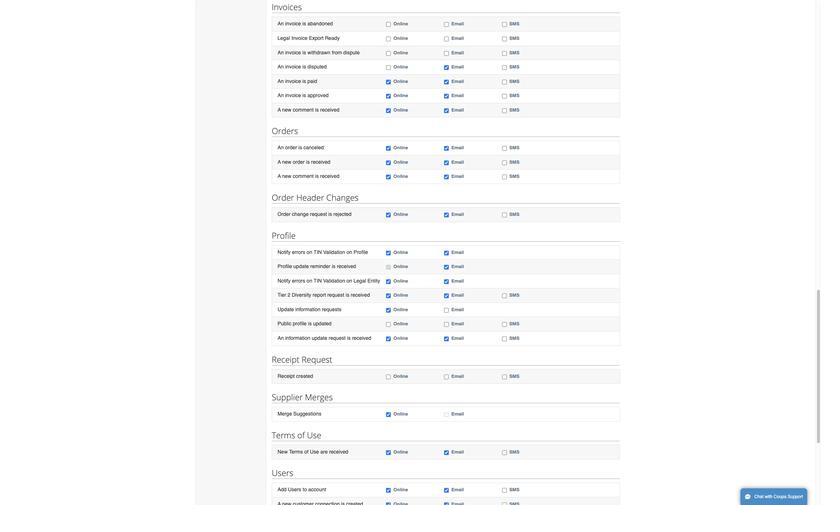 Task type: describe. For each thing, give the bounding box(es) containing it.
coupa
[[774, 495, 787, 500]]

19 email from the top
[[451, 374, 464, 379]]

2 comment from the top
[[293, 174, 314, 179]]

an for an invoice is withdrawn from dispute
[[278, 50, 284, 55]]

17 email from the top
[[451, 322, 464, 327]]

an invoice is disputed
[[278, 64, 327, 70]]

a new order is received
[[278, 159, 330, 165]]

invoice for paid
[[285, 78, 301, 84]]

1 a new comment is received from the top
[[278, 107, 339, 113]]

are
[[320, 450, 328, 455]]

an order is canceled
[[278, 145, 324, 151]]

3 online from the top
[[394, 50, 408, 55]]

14 sms from the top
[[509, 336, 520, 341]]

0 vertical spatial of
[[297, 430, 305, 442]]

6 online from the top
[[394, 93, 408, 98]]

0 vertical spatial order
[[285, 145, 297, 151]]

an invoice is withdrawn from dispute
[[278, 50, 360, 55]]

13 online from the top
[[394, 264, 408, 270]]

12 online from the top
[[394, 250, 408, 255]]

reminder
[[310, 264, 330, 270]]

3 sms from the top
[[509, 50, 520, 55]]

12 email from the top
[[451, 250, 464, 255]]

5 sms from the top
[[509, 79, 520, 84]]

invoice for withdrawn
[[285, 50, 301, 55]]

1 comment from the top
[[293, 107, 314, 113]]

invoices
[[272, 1, 302, 13]]

0 vertical spatial users
[[272, 468, 293, 479]]

notify for notify errors on tin validation on legal entity
[[278, 278, 291, 284]]

support
[[788, 495, 803, 500]]

order for order header changes
[[272, 192, 294, 204]]

on up profile update reminder is received
[[307, 250, 312, 255]]

paid
[[308, 78, 317, 84]]

on down profile update reminder is received
[[307, 278, 312, 284]]

1 vertical spatial order
[[293, 159, 305, 165]]

ready
[[325, 35, 340, 41]]

0 vertical spatial update
[[293, 264, 309, 270]]

6 email from the top
[[451, 93, 464, 98]]

changes
[[326, 192, 359, 204]]

suggestions
[[293, 412, 321, 417]]

16 online from the top
[[394, 307, 408, 313]]

an invoice is abandoned
[[278, 21, 333, 27]]

7 sms from the top
[[509, 107, 520, 113]]

new
[[278, 450, 288, 455]]

2 a from the top
[[278, 159, 281, 165]]

1 horizontal spatial update
[[312, 336, 327, 341]]

profile update reminder is received
[[278, 264, 356, 270]]

errors for notify errors on tin validation on legal entity
[[292, 278, 305, 284]]

21 email from the top
[[451, 450, 464, 455]]

export
[[309, 35, 324, 41]]

20 online from the top
[[394, 412, 408, 417]]

16 email from the top
[[451, 307, 464, 313]]

18 email from the top
[[451, 336, 464, 341]]

3 new from the top
[[282, 174, 291, 179]]

add users to account
[[278, 487, 326, 493]]

1 vertical spatial request
[[327, 293, 344, 298]]

validation for legal
[[323, 278, 345, 284]]

approved
[[308, 93, 329, 98]]

18 online from the top
[[394, 336, 408, 341]]

update
[[278, 307, 294, 313]]

on left entity on the left bottom of page
[[347, 278, 352, 284]]

14 online from the top
[[394, 279, 408, 284]]

tin for legal
[[314, 278, 322, 284]]

order change request is rejected
[[278, 212, 352, 217]]

profile for profile update reminder is received
[[278, 264, 292, 270]]

request
[[302, 354, 332, 366]]

17 sms from the top
[[509, 488, 520, 493]]

4 sms from the top
[[509, 64, 520, 70]]

rejected
[[334, 212, 352, 217]]

invoice
[[291, 35, 308, 41]]

2 vertical spatial request
[[329, 336, 346, 341]]

9 online from the top
[[394, 160, 408, 165]]

1 a from the top
[[278, 107, 281, 113]]

notify for notify errors on tin validation on profile
[[278, 250, 291, 255]]

errors for notify errors on tin validation on profile
[[292, 250, 305, 255]]

orders
[[272, 125, 298, 137]]

11 online from the top
[[394, 212, 408, 217]]

7 online from the top
[[394, 107, 408, 113]]

6 sms from the top
[[509, 93, 520, 98]]

an for an invoice is disputed
[[278, 64, 284, 70]]

10 online from the top
[[394, 174, 408, 179]]

information for an
[[285, 336, 310, 341]]

15 sms from the top
[[509, 374, 520, 379]]

3 a from the top
[[278, 174, 281, 179]]

16 sms from the top
[[509, 450, 520, 455]]

chat with coupa support button
[[741, 489, 808, 506]]

21 online from the top
[[394, 450, 408, 455]]

add
[[278, 487, 287, 493]]

withdrawn
[[308, 50, 330, 55]]

abandoned
[[308, 21, 333, 27]]

header
[[296, 192, 324, 204]]

an invoice is paid
[[278, 78, 317, 84]]

2
[[288, 293, 290, 298]]

account
[[308, 487, 326, 493]]

1 vertical spatial users
[[288, 487, 301, 493]]



Task type: vqa. For each thing, say whether or not it's contained in the screenshot.
"Order" corresponding to Order Changes
no



Task type: locate. For each thing, give the bounding box(es) containing it.
5 online from the top
[[394, 79, 408, 84]]

update left reminder
[[293, 264, 309, 270]]

receipt request
[[272, 354, 332, 366]]

an
[[278, 21, 284, 27], [278, 50, 284, 55], [278, 64, 284, 70], [278, 78, 284, 84], [278, 93, 284, 98], [278, 145, 284, 151], [278, 336, 284, 341]]

1 vertical spatial order
[[278, 212, 291, 217]]

request up the requests
[[327, 293, 344, 298]]

an information update request is received
[[278, 336, 371, 341]]

22 online from the top
[[394, 488, 408, 493]]

order left change
[[278, 212, 291, 217]]

created
[[296, 374, 313, 379]]

8 email from the top
[[451, 145, 464, 151]]

8 sms from the top
[[509, 145, 520, 151]]

2 email from the top
[[451, 36, 464, 41]]

a new comment is received down a new order is received
[[278, 174, 339, 179]]

3 invoice from the top
[[285, 64, 301, 70]]

merge
[[278, 412, 292, 417]]

supplier merges
[[272, 392, 333, 404]]

invoice
[[285, 21, 301, 27], [285, 50, 301, 55], [285, 64, 301, 70], [285, 78, 301, 84], [285, 93, 301, 98]]

2 notify from the top
[[278, 278, 291, 284]]

update information requests
[[278, 307, 341, 313]]

1 vertical spatial new
[[282, 159, 291, 165]]

of
[[297, 430, 305, 442], [304, 450, 309, 455]]

entity
[[368, 278, 380, 284]]

2 validation from the top
[[323, 278, 345, 284]]

15 email from the top
[[451, 293, 464, 298]]

order down orders
[[285, 145, 297, 151]]

1 vertical spatial information
[[285, 336, 310, 341]]

tin
[[314, 250, 322, 255], [314, 278, 322, 284]]

terms right new
[[289, 450, 303, 455]]

receipt for receipt request
[[272, 354, 300, 366]]

profile down change
[[272, 230, 296, 242]]

an down invoices
[[278, 21, 284, 27]]

1 vertical spatial a new comment is received
[[278, 174, 339, 179]]

receipt for receipt created
[[278, 374, 295, 379]]

profile up tier
[[278, 264, 292, 270]]

4 email from the top
[[451, 64, 464, 70]]

an down "public"
[[278, 336, 284, 341]]

1 sms from the top
[[509, 21, 520, 27]]

an invoice is approved
[[278, 93, 329, 98]]

None checkbox
[[386, 22, 391, 27], [444, 22, 449, 27], [444, 37, 449, 41], [502, 51, 507, 56], [386, 65, 391, 70], [502, 65, 507, 70], [502, 80, 507, 84], [386, 94, 391, 99], [444, 94, 449, 99], [502, 108, 507, 113], [386, 161, 391, 165], [502, 161, 507, 165], [386, 175, 391, 180], [444, 175, 449, 180], [444, 213, 449, 218], [502, 213, 507, 218], [444, 251, 449, 256], [386, 265, 391, 270], [386, 280, 391, 284], [386, 294, 391, 299], [444, 294, 449, 299], [502, 294, 507, 299], [444, 308, 449, 313], [386, 323, 391, 327], [444, 323, 449, 327], [502, 323, 507, 327], [502, 375, 507, 380], [386, 413, 391, 418], [386, 451, 391, 456], [444, 451, 449, 456], [502, 451, 507, 456], [386, 489, 391, 494], [502, 489, 507, 494], [444, 503, 449, 506], [502, 503, 507, 506], [386, 22, 391, 27], [444, 22, 449, 27], [444, 37, 449, 41], [502, 51, 507, 56], [386, 65, 391, 70], [502, 65, 507, 70], [502, 80, 507, 84], [386, 94, 391, 99], [444, 94, 449, 99], [502, 108, 507, 113], [386, 161, 391, 165], [502, 161, 507, 165], [386, 175, 391, 180], [444, 175, 449, 180], [444, 213, 449, 218], [502, 213, 507, 218], [444, 251, 449, 256], [386, 265, 391, 270], [386, 280, 391, 284], [386, 294, 391, 299], [444, 294, 449, 299], [502, 294, 507, 299], [444, 308, 449, 313], [386, 323, 391, 327], [444, 323, 449, 327], [502, 323, 507, 327], [502, 375, 507, 380], [386, 413, 391, 418], [386, 451, 391, 456], [444, 451, 449, 456], [502, 451, 507, 456], [386, 489, 391, 494], [502, 489, 507, 494], [444, 503, 449, 506], [502, 503, 507, 506]]

from
[[332, 50, 342, 55]]

6 an from the top
[[278, 145, 284, 151]]

0 vertical spatial validation
[[323, 250, 345, 255]]

order up change
[[272, 192, 294, 204]]

profile
[[272, 230, 296, 242], [354, 250, 368, 255], [278, 264, 292, 270]]

17 online from the top
[[394, 322, 408, 327]]

of left are
[[304, 450, 309, 455]]

new terms of use are received
[[278, 450, 348, 455]]

20 email from the top
[[451, 412, 464, 417]]

2 invoice from the top
[[285, 50, 301, 55]]

received
[[320, 107, 339, 113], [311, 159, 330, 165], [320, 174, 339, 179], [337, 264, 356, 270], [351, 293, 370, 298], [352, 336, 371, 341], [329, 450, 348, 455]]

chat with coupa support
[[755, 495, 803, 500]]

errors
[[292, 250, 305, 255], [292, 278, 305, 284]]

updated
[[313, 321, 332, 327]]

users up add
[[272, 468, 293, 479]]

19 online from the top
[[394, 374, 408, 379]]

errors up diversity
[[292, 278, 305, 284]]

receipt left created
[[278, 374, 295, 379]]

an down an invoice is paid
[[278, 93, 284, 98]]

0 vertical spatial new
[[282, 107, 291, 113]]

public profile is updated
[[278, 321, 332, 327]]

information down profile
[[285, 336, 310, 341]]

1 online from the top
[[394, 21, 408, 27]]

information for update
[[295, 307, 321, 313]]

0 vertical spatial a new comment is received
[[278, 107, 339, 113]]

invoice for abandoned
[[285, 21, 301, 27]]

0 vertical spatial order
[[272, 192, 294, 204]]

terms of use
[[272, 430, 321, 442]]

1 vertical spatial comment
[[293, 174, 314, 179]]

online
[[394, 21, 408, 27], [394, 36, 408, 41], [394, 50, 408, 55], [394, 64, 408, 70], [394, 79, 408, 84], [394, 93, 408, 98], [394, 107, 408, 113], [394, 145, 408, 151], [394, 160, 408, 165], [394, 174, 408, 179], [394, 212, 408, 217], [394, 250, 408, 255], [394, 264, 408, 270], [394, 279, 408, 284], [394, 293, 408, 298], [394, 307, 408, 313], [394, 322, 408, 327], [394, 336, 408, 341], [394, 374, 408, 379], [394, 412, 408, 417], [394, 450, 408, 455], [394, 488, 408, 493]]

with
[[765, 495, 773, 500]]

an for an invoice is paid
[[278, 78, 284, 84]]

use left are
[[310, 450, 319, 455]]

request
[[310, 212, 327, 217], [327, 293, 344, 298], [329, 336, 346, 341]]

profile for profile
[[272, 230, 296, 242]]

tier
[[278, 293, 286, 298]]

invoice down 'invoice'
[[285, 50, 301, 55]]

2 vertical spatial a
[[278, 174, 281, 179]]

a up orders
[[278, 107, 281, 113]]

an for an invoice is abandoned
[[278, 21, 284, 27]]

1 new from the top
[[282, 107, 291, 113]]

3 email from the top
[[451, 50, 464, 55]]

validation
[[323, 250, 345, 255], [323, 278, 345, 284]]

is
[[302, 21, 306, 27], [302, 50, 306, 55], [302, 64, 306, 70], [302, 78, 306, 84], [302, 93, 306, 98], [315, 107, 319, 113], [299, 145, 302, 151], [306, 159, 310, 165], [315, 174, 319, 179], [328, 212, 332, 217], [332, 264, 336, 270], [346, 293, 349, 298], [308, 321, 312, 327], [347, 336, 351, 341]]

1 vertical spatial of
[[304, 450, 309, 455]]

0 vertical spatial receipt
[[272, 354, 300, 366]]

notify
[[278, 250, 291, 255], [278, 278, 291, 284]]

use up 'new terms of use are received'
[[307, 430, 321, 442]]

22 email from the top
[[451, 488, 464, 493]]

11 email from the top
[[451, 212, 464, 217]]

1 vertical spatial a
[[278, 159, 281, 165]]

13 sms from the top
[[509, 322, 520, 327]]

request down updated
[[329, 336, 346, 341]]

1 notify from the top
[[278, 250, 291, 255]]

legal left 'invoice'
[[278, 35, 290, 41]]

order for order change request is rejected
[[278, 212, 291, 217]]

11 sms from the top
[[509, 212, 520, 217]]

a new comment is received
[[278, 107, 339, 113], [278, 174, 339, 179]]

an down orders
[[278, 145, 284, 151]]

errors up profile update reminder is received
[[292, 250, 305, 255]]

receipt created
[[278, 374, 313, 379]]

notify up profile update reminder is received
[[278, 250, 291, 255]]

1 vertical spatial terms
[[289, 450, 303, 455]]

requests
[[322, 307, 341, 313]]

public
[[278, 321, 291, 327]]

dispute
[[343, 50, 360, 55]]

1 vertical spatial receipt
[[278, 374, 295, 379]]

new up orders
[[282, 107, 291, 113]]

tin for profile
[[314, 250, 322, 255]]

update
[[293, 264, 309, 270], [312, 336, 327, 341]]

0 vertical spatial a
[[278, 107, 281, 113]]

10 sms from the top
[[509, 174, 520, 179]]

an up "an invoice is disputed"
[[278, 50, 284, 55]]

comment down a new order is received
[[293, 174, 314, 179]]

comment
[[293, 107, 314, 113], [293, 174, 314, 179]]

terms up new
[[272, 430, 295, 442]]

new down a new order is received
[[282, 174, 291, 179]]

2 vertical spatial new
[[282, 174, 291, 179]]

2 new from the top
[[282, 159, 291, 165]]

tier 2 diversity report request is received
[[278, 293, 370, 298]]

1 vertical spatial use
[[310, 450, 319, 455]]

1 vertical spatial notify
[[278, 278, 291, 284]]

0 vertical spatial profile
[[272, 230, 296, 242]]

notify errors on tin validation on profile
[[278, 250, 368, 255]]

0 horizontal spatial legal
[[278, 35, 290, 41]]

a
[[278, 107, 281, 113], [278, 159, 281, 165], [278, 174, 281, 179]]

invoice up 'invoice'
[[285, 21, 301, 27]]

information
[[295, 307, 321, 313], [285, 336, 310, 341]]

0 vertical spatial tin
[[314, 250, 322, 255]]

2 sms from the top
[[509, 36, 520, 41]]

change
[[292, 212, 309, 217]]

1 vertical spatial legal
[[354, 278, 366, 284]]

terms
[[272, 430, 295, 442], [289, 450, 303, 455]]

1 vertical spatial tin
[[314, 278, 322, 284]]

invoice for disputed
[[285, 64, 301, 70]]

new
[[282, 107, 291, 113], [282, 159, 291, 165], [282, 174, 291, 179]]

use
[[307, 430, 321, 442], [310, 450, 319, 455]]

10 email from the top
[[451, 174, 464, 179]]

an down "an invoice is disputed"
[[278, 78, 284, 84]]

disputed
[[308, 64, 327, 70]]

order
[[285, 145, 297, 151], [293, 159, 305, 165]]

order header changes
[[272, 192, 359, 204]]

0 vertical spatial legal
[[278, 35, 290, 41]]

legal left entity on the left bottom of page
[[354, 278, 366, 284]]

2 a new comment is received from the top
[[278, 174, 339, 179]]

profile up entity on the left bottom of page
[[354, 250, 368, 255]]

to
[[303, 487, 307, 493]]

1 email from the top
[[451, 21, 464, 27]]

order down an order is canceled
[[293, 159, 305, 165]]

request down order header changes
[[310, 212, 327, 217]]

1 vertical spatial profile
[[354, 250, 368, 255]]

an for an invoice is approved
[[278, 93, 284, 98]]

supplier
[[272, 392, 303, 404]]

an up an invoice is paid
[[278, 64, 284, 70]]

5 an from the top
[[278, 93, 284, 98]]

2 online from the top
[[394, 36, 408, 41]]

a down a new order is received
[[278, 174, 281, 179]]

1 tin from the top
[[314, 250, 322, 255]]

0 vertical spatial errors
[[292, 250, 305, 255]]

1 vertical spatial errors
[[292, 278, 305, 284]]

update down updated
[[312, 336, 327, 341]]

8 online from the top
[[394, 145, 408, 151]]

0 horizontal spatial update
[[293, 264, 309, 270]]

validation up reminder
[[323, 250, 345, 255]]

report
[[313, 293, 326, 298]]

an for an information update request is received
[[278, 336, 284, 341]]

12 sms from the top
[[509, 293, 520, 298]]

invoice down "an invoice is disputed"
[[285, 78, 301, 84]]

a down an order is canceled
[[278, 159, 281, 165]]

invoice up an invoice is paid
[[285, 64, 301, 70]]

9 email from the top
[[451, 160, 464, 165]]

notify up tier
[[278, 278, 291, 284]]

users left to
[[288, 487, 301, 493]]

canceled
[[304, 145, 324, 151]]

2 tin from the top
[[314, 278, 322, 284]]

14 email from the top
[[451, 279, 464, 284]]

13 email from the top
[[451, 264, 464, 270]]

new down an order is canceled
[[282, 159, 291, 165]]

legal invoice export ready
[[278, 35, 340, 41]]

legal
[[278, 35, 290, 41], [354, 278, 366, 284]]

on
[[307, 250, 312, 255], [347, 250, 352, 255], [307, 278, 312, 284], [347, 278, 352, 284]]

0 vertical spatial notify
[[278, 250, 291, 255]]

merges
[[305, 392, 333, 404]]

0 vertical spatial use
[[307, 430, 321, 442]]

chat
[[755, 495, 764, 500]]

1 errors from the top
[[292, 250, 305, 255]]

0 vertical spatial request
[[310, 212, 327, 217]]

invoice for approved
[[285, 93, 301, 98]]

tin up profile update reminder is received
[[314, 250, 322, 255]]

comment down an invoice is approved at the left top
[[293, 107, 314, 113]]

a new comment is received down an invoice is approved at the left top
[[278, 107, 339, 113]]

invoice down an invoice is paid
[[285, 93, 301, 98]]

validation for profile
[[323, 250, 345, 255]]

0 vertical spatial information
[[295, 307, 321, 313]]

sms
[[509, 21, 520, 27], [509, 36, 520, 41], [509, 50, 520, 55], [509, 64, 520, 70], [509, 79, 520, 84], [509, 93, 520, 98], [509, 107, 520, 113], [509, 145, 520, 151], [509, 160, 520, 165], [509, 174, 520, 179], [509, 212, 520, 217], [509, 293, 520, 298], [509, 322, 520, 327], [509, 336, 520, 341], [509, 374, 520, 379], [509, 450, 520, 455], [509, 488, 520, 493]]

notify errors on tin validation on legal entity
[[278, 278, 380, 284]]

receipt
[[272, 354, 300, 366], [278, 374, 295, 379]]

1 validation from the top
[[323, 250, 345, 255]]

2 errors from the top
[[292, 278, 305, 284]]

1 vertical spatial validation
[[323, 278, 345, 284]]

5 invoice from the top
[[285, 93, 301, 98]]

9 sms from the top
[[509, 160, 520, 165]]

information up public profile is updated
[[295, 307, 321, 313]]

receipt up receipt created
[[272, 354, 300, 366]]

an for an order is canceled
[[278, 145, 284, 151]]

0 vertical spatial terms
[[272, 430, 295, 442]]

1 horizontal spatial legal
[[354, 278, 366, 284]]

5 email from the top
[[451, 79, 464, 84]]

tin down profile update reminder is received
[[314, 278, 322, 284]]

4 online from the top
[[394, 64, 408, 70]]

1 vertical spatial update
[[312, 336, 327, 341]]

on up notify errors on tin validation on legal entity
[[347, 250, 352, 255]]

0 vertical spatial comment
[[293, 107, 314, 113]]

1 invoice from the top
[[285, 21, 301, 27]]

of up 'new terms of use are received'
[[297, 430, 305, 442]]

2 an from the top
[[278, 50, 284, 55]]

profile
[[293, 321, 307, 327]]

15 online from the top
[[394, 293, 408, 298]]

7 email from the top
[[451, 107, 464, 113]]

1 an from the top
[[278, 21, 284, 27]]

merge suggestions
[[278, 412, 321, 417]]

4 invoice from the top
[[285, 78, 301, 84]]

users
[[272, 468, 293, 479], [288, 487, 301, 493]]

3 an from the top
[[278, 64, 284, 70]]

validation up tier 2 diversity report request is received
[[323, 278, 345, 284]]

email
[[451, 21, 464, 27], [451, 36, 464, 41], [451, 50, 464, 55], [451, 64, 464, 70], [451, 79, 464, 84], [451, 93, 464, 98], [451, 107, 464, 113], [451, 145, 464, 151], [451, 160, 464, 165], [451, 174, 464, 179], [451, 212, 464, 217], [451, 250, 464, 255], [451, 264, 464, 270], [451, 279, 464, 284], [451, 293, 464, 298], [451, 307, 464, 313], [451, 322, 464, 327], [451, 336, 464, 341], [451, 374, 464, 379], [451, 412, 464, 417], [451, 450, 464, 455], [451, 488, 464, 493]]

diversity
[[292, 293, 311, 298]]

2 vertical spatial profile
[[278, 264, 292, 270]]

None checkbox
[[502, 22, 507, 27], [386, 37, 391, 41], [502, 37, 507, 41], [386, 51, 391, 56], [444, 51, 449, 56], [444, 65, 449, 70], [386, 80, 391, 84], [444, 80, 449, 84], [502, 94, 507, 99], [386, 108, 391, 113], [444, 108, 449, 113], [386, 146, 391, 151], [444, 146, 449, 151], [502, 146, 507, 151], [444, 161, 449, 165], [502, 175, 507, 180], [386, 213, 391, 218], [386, 251, 391, 256], [444, 265, 449, 270], [444, 280, 449, 284], [386, 308, 391, 313], [386, 337, 391, 342], [444, 337, 449, 342], [502, 337, 507, 342], [386, 375, 391, 380], [444, 375, 449, 380], [444, 413, 449, 418], [444, 489, 449, 494], [386, 503, 391, 506], [502, 22, 507, 27], [386, 37, 391, 41], [502, 37, 507, 41], [386, 51, 391, 56], [444, 51, 449, 56], [444, 65, 449, 70], [386, 80, 391, 84], [444, 80, 449, 84], [502, 94, 507, 99], [386, 108, 391, 113], [444, 108, 449, 113], [386, 146, 391, 151], [444, 146, 449, 151], [502, 146, 507, 151], [444, 161, 449, 165], [502, 175, 507, 180], [386, 213, 391, 218], [386, 251, 391, 256], [444, 265, 449, 270], [444, 280, 449, 284], [386, 308, 391, 313], [386, 337, 391, 342], [444, 337, 449, 342], [502, 337, 507, 342], [386, 375, 391, 380], [444, 375, 449, 380], [444, 413, 449, 418], [444, 489, 449, 494], [386, 503, 391, 506]]

order
[[272, 192, 294, 204], [278, 212, 291, 217]]

7 an from the top
[[278, 336, 284, 341]]

4 an from the top
[[278, 78, 284, 84]]



